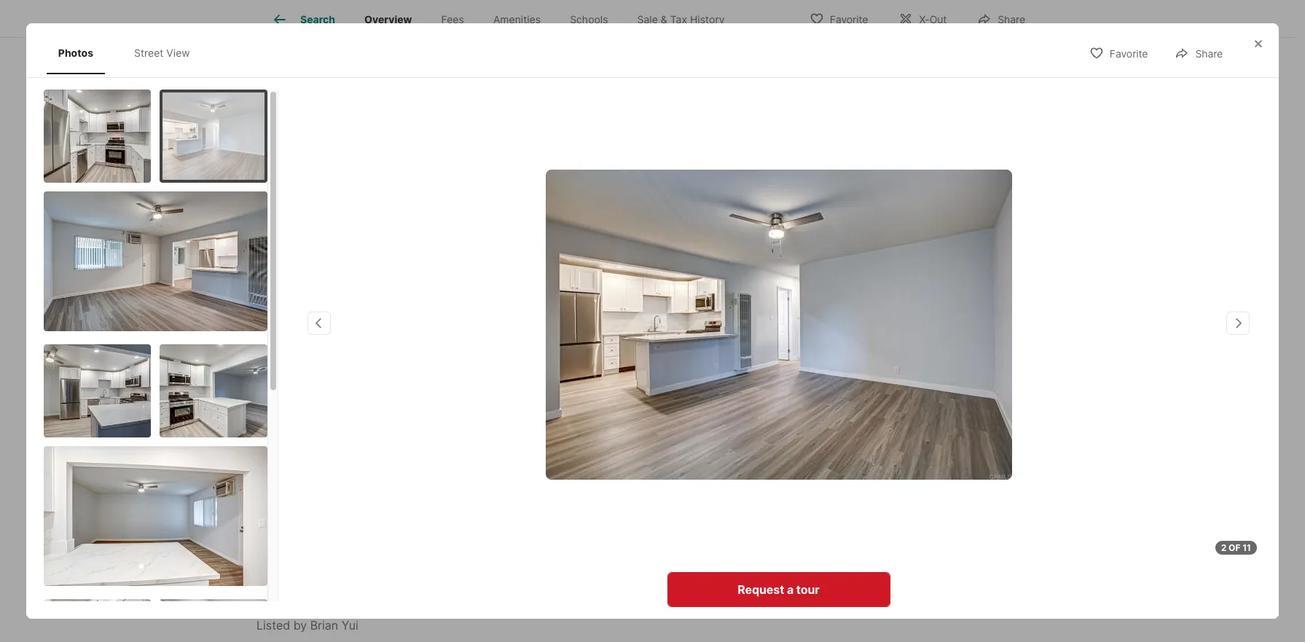 Task type: describe. For each thing, give the bounding box(es) containing it.
application.
[[661, 606, 724, 621]]

11 inside button
[[967, 252, 977, 265]]

by inside amazing fully remodeled luxury apartment in the san marcos!   immerse yourself in the elegance of top-tier stainless steel appliances, complete with a dishwasher, perfectly complemented by sleek granite countertops.    revel in the beauty of vinyl wood-style flooring, plush new carpeting, and a designer bathroom.  experience ideal comfort year-round with multiple ceiling fans thoughtfully distributed throughout the apartment.  the bathroom is a true oasis, boasting back- lit led mirror that lend an immaculate touch, perfect for flawless makeup application.  enjoy the convenience of a washer and dryer, right in the comfort of your own home.  rest easy with a security gate providing added peace of mind.   this apartment offers not only luxurious liv
[[762, 536, 775, 551]]

a up providing
[[344, 624, 351, 638]]

granite
[[289, 554, 327, 568]]

washer
[[354, 624, 394, 638]]

in up mind.
[[485, 624, 494, 638]]

distributed
[[326, 589, 386, 603]]

favorite button for share
[[1077, 38, 1161, 68]]

oasis,
[[667, 589, 699, 603]]

request a tour for the request a tour button inside request a tour dialog
[[738, 583, 820, 598]]

0 horizontal spatial 141 johnston ln unit 9
[[257, 304, 382, 319]]

top-
[[271, 536, 295, 551]]

a inside button
[[910, 445, 917, 459]]

pet
[[265, 405, 279, 416]]

amenities
[[493, 13, 541, 26]]

of inside request a tour dialog
[[1229, 543, 1241, 554]]

a inside dialog
[[787, 583, 794, 598]]

2 vertical spatial 9
[[485, 477, 496, 498]]

the down ideal on the left bottom of page
[[453, 589, 472, 603]]

request a tour for topmost the request a tour button
[[884, 398, 966, 413]]

the up ideal on the left bottom of page
[[450, 554, 468, 568]]

immerse
[[599, 519, 646, 533]]

luxury
[[396, 519, 430, 533]]

favorite for share
[[1110, 48, 1148, 60]]

9 inside 141 johnston ln unit 9
[[861, 351, 870, 368]]

home.
[[634, 624, 668, 638]]

amenities tab
[[479, 2, 556, 37]]

throughout
[[389, 589, 450, 603]]

1 vertical spatial comfort
[[519, 624, 563, 638]]

yourself
[[650, 519, 694, 533]]

plush
[[670, 554, 699, 568]]

overview
[[365, 13, 412, 26]]

sleek
[[257, 554, 285, 568]]

the
[[539, 589, 560, 603]]

history
[[690, 13, 725, 26]]

0 vertical spatial comfort
[[495, 571, 539, 586]]

about 141 johnston ln unit 9
[[257, 477, 496, 498]]

in up complete
[[493, 519, 503, 533]]

1 horizontal spatial tour
[[942, 398, 966, 413]]

flooring,
[[621, 554, 666, 568]]

that
[[331, 606, 353, 621]]

elegance
[[731, 519, 781, 533]]

amazing fully remodeled luxury apartment in the san marcos!   immerse yourself in the elegance of top-tier stainless steel appliances, complete with a dishwasher, perfectly complemented by sleek granite countertops.    revel in the beauty of vinyl wood-style flooring, plush new carpeting, and a designer bathroom.  experience ideal comfort year-round with multiple ceiling fans thoughtfully distributed throughout the apartment.  the bathroom is a true oasis, boasting back- lit led mirror that lend an immaculate touch, perfect for flawless makeup application.  enjoy the convenience of a washer and dryer, right in the comfort of your own home.  rest easy with a security gate providing added peace of mind.   this apartment offers not only luxurious liv
[[257, 519, 785, 643]]

11 photos
[[967, 252, 1014, 265]]

0 vertical spatial unit
[[349, 304, 372, 319]]

luxurious
[[680, 641, 729, 643]]

1 horizontal spatial with
[[606, 571, 630, 586]]

mirror
[[295, 606, 328, 621]]

141 inside 141 johnston ln unit 9
[[889, 329, 913, 346]]

a up thoughtfully
[[281, 571, 287, 586]]

marcos!
[[552, 519, 596, 533]]

multiple
[[633, 571, 676, 586]]

enjoy
[[728, 606, 757, 621]]

1 horizontal spatial and
[[397, 624, 418, 638]]

fans
[[718, 571, 742, 586]]

unit inside 141 johnston ln unit 9
[[828, 351, 857, 368]]

this
[[510, 641, 533, 643]]

the up this
[[498, 624, 516, 638]]

makeup
[[614, 606, 658, 621]]

favorite button for x-out
[[797, 3, 881, 33]]

complemented
[[676, 536, 758, 551]]

of left your
[[566, 624, 577, 638]]

x-out button
[[887, 3, 960, 33]]

vinyl
[[527, 554, 552, 568]]

experience
[[401, 571, 463, 586]]

fully
[[307, 519, 331, 533]]

new
[[703, 554, 726, 568]]

price
[[257, 354, 284, 369]]

appliances,
[[398, 536, 460, 551]]

year-
[[542, 571, 571, 586]]

of left the vinyl
[[513, 554, 524, 568]]

bathroom
[[563, 589, 616, 603]]

dryer,
[[421, 624, 453, 638]]

0 vertical spatial 141
[[257, 304, 275, 319]]

/mo
[[317, 332, 349, 352]]

style
[[591, 554, 618, 568]]

tax
[[670, 13, 687, 26]]

x-
[[920, 13, 930, 25]]

$2,499
[[257, 332, 317, 352]]

peace
[[425, 641, 458, 643]]

11 inside request a tour dialog
[[1243, 543, 1252, 554]]

share inside request a tour dialog
[[1196, 48, 1223, 60]]

request for the request a tour button inside request a tour dialog
[[738, 583, 785, 598]]

the left san in the left of the page
[[506, 519, 524, 533]]

1 vertical spatial share button
[[1163, 38, 1236, 68]]

thoughtfully
[[257, 589, 323, 603]]

your
[[580, 624, 605, 638]]

of down right
[[462, 641, 473, 643]]

0 horizontal spatial with
[[518, 536, 541, 551]]

providing
[[332, 641, 383, 643]]

only
[[654, 641, 677, 643]]

remodeled
[[334, 519, 393, 533]]

2 horizontal spatial with
[[728, 624, 752, 638]]

fees
[[441, 13, 464, 26]]

photos
[[979, 252, 1014, 265]]

touch,
[[466, 606, 501, 621]]

security
[[257, 641, 301, 643]]

yui
[[342, 619, 359, 633]]

1 horizontal spatial ln
[[424, 477, 444, 498]]

boasting
[[702, 589, 750, 603]]

perfectly
[[623, 536, 673, 551]]

countertops.
[[331, 554, 401, 568]]

round
[[571, 571, 603, 586]]

view
[[166, 47, 190, 59]]

request a tour dialog
[[26, 23, 1279, 643]]

the up complemented
[[710, 519, 728, 533]]

tour inside dialog
[[797, 583, 820, 598]]

800
[[513, 332, 547, 352]]

0 horizontal spatial johnston
[[278, 304, 329, 319]]

sq
[[513, 354, 528, 369]]

fees tab
[[427, 2, 479, 37]]

dishwasher,
[[554, 536, 620, 551]]

in up complemented
[[697, 519, 707, 533]]

gate
[[304, 641, 329, 643]]

friendly
[[282, 405, 315, 416]]



Task type: vqa. For each thing, say whether or not it's contained in the screenshot.
City Listings "heading"
no



Task type: locate. For each thing, give the bounding box(es) containing it.
1 vertical spatial by
[[293, 619, 307, 633]]

comfort
[[495, 571, 539, 586], [519, 624, 563, 638]]

tab list containing search
[[257, 0, 751, 37]]

search
[[300, 13, 335, 26]]

$2,499 /mo price
[[257, 332, 349, 369]]

revel
[[404, 554, 434, 568]]

1 horizontal spatial 9
[[485, 477, 496, 498]]

a right is
[[632, 589, 638, 603]]

0 vertical spatial apartment
[[433, 519, 490, 533]]

1 horizontal spatial tab list
[[257, 0, 751, 37]]

favorite
[[830, 13, 868, 25], [1110, 48, 1148, 60]]

and
[[257, 571, 277, 586], [397, 624, 418, 638]]

1 vertical spatial request
[[738, 583, 785, 598]]

share
[[998, 13, 1026, 25], [1196, 48, 1223, 60]]

back-
[[753, 589, 785, 603]]

141 johnston ln unit 9 image
[[546, 170, 1012, 480]]

1 vertical spatial tour
[[797, 583, 820, 598]]

request a tour button up send a message button
[[828, 388, 1021, 423]]

right
[[456, 624, 482, 638]]

1 vertical spatial request a tour button
[[667, 573, 890, 608]]

2 horizontal spatial 9
[[861, 351, 870, 368]]

0 horizontal spatial apartment
[[433, 519, 490, 533]]

0 horizontal spatial and
[[257, 571, 277, 586]]

tab list for x-out
[[257, 0, 751, 37]]

0 vertical spatial favorite button
[[797, 3, 881, 33]]

by up gate
[[293, 619, 307, 633]]

0 vertical spatial request a tour
[[884, 398, 966, 413]]

apartment up complete
[[433, 519, 490, 533]]

request
[[884, 398, 930, 413], [738, 583, 785, 598]]

a down enjoy
[[755, 624, 762, 638]]

0 vertical spatial share button
[[965, 3, 1038, 33]]

request a tour button down carpeting,
[[667, 573, 890, 608]]

of up sleek
[[257, 536, 268, 551]]

tab list containing photos
[[44, 32, 216, 74]]

led
[[270, 606, 292, 621]]

bathroom.
[[342, 571, 398, 586]]

steel
[[368, 536, 394, 551]]

1 vertical spatial 141 johnston ln unit 9
[[828, 329, 1004, 368]]

ln inside 141 johnston ln unit 9
[[987, 329, 1004, 346]]

in up the experience
[[437, 554, 447, 568]]

immaculate
[[400, 606, 463, 621]]

listed
[[257, 619, 290, 633]]

send a message
[[879, 445, 971, 459]]

johnston inside 141 johnston ln unit 9
[[916, 329, 983, 346]]

0 horizontal spatial 9
[[375, 304, 382, 319]]

2 vertical spatial johnston
[[342, 477, 420, 498]]

1 vertical spatial unit
[[828, 351, 857, 368]]

tour up message
[[942, 398, 966, 413]]

0 horizontal spatial request a tour
[[738, 583, 820, 598]]

not
[[632, 641, 650, 643]]

1 vertical spatial 141
[[889, 329, 913, 346]]

1 vertical spatial 11
[[1243, 543, 1252, 554]]

request a tour down carpeting,
[[738, 583, 820, 598]]

share button
[[965, 3, 1038, 33], [1163, 38, 1236, 68]]

map entry image
[[714, 303, 787, 376]]

2 horizontal spatial johnston
[[916, 329, 983, 346]]

and down sleek
[[257, 571, 277, 586]]

the down back-
[[761, 606, 779, 621]]

11 photos button
[[934, 244, 1026, 273]]

ceiling
[[680, 571, 715, 586]]

0 vertical spatial request a tour button
[[828, 388, 1021, 423]]

favorite button inside request a tour dialog
[[1077, 38, 1161, 68]]

favorite for x-out
[[830, 13, 868, 25]]

11 right 2
[[1243, 543, 1252, 554]]

1 vertical spatial share
[[1196, 48, 1223, 60]]

1 vertical spatial and
[[397, 624, 418, 638]]

favorite button
[[797, 3, 881, 33], [1077, 38, 1161, 68]]

0 horizontal spatial tab list
[[44, 32, 216, 74]]

a up message
[[933, 398, 940, 413]]

mind.
[[476, 641, 506, 643]]

with
[[518, 536, 541, 551], [606, 571, 630, 586], [728, 624, 752, 638]]

0 vertical spatial 9
[[375, 304, 382, 319]]

and up added
[[397, 624, 418, 638]]

0 horizontal spatial favorite button
[[797, 3, 881, 33]]

request a tour up send a message button
[[884, 398, 966, 413]]

image image
[[257, 0, 804, 285], [810, 0, 1038, 121], [44, 89, 151, 183], [163, 92, 264, 180], [810, 127, 1038, 285], [44, 191, 267, 331], [44, 344, 151, 438], [160, 344, 267, 438], [44, 446, 267, 586]]

11 left photos
[[967, 252, 977, 265]]

1 horizontal spatial 141
[[311, 477, 339, 498]]

in
[[493, 519, 503, 533], [697, 519, 707, 533], [437, 554, 447, 568], [485, 624, 494, 638]]

0 vertical spatial request
[[884, 398, 930, 413]]

0 vertical spatial 141 johnston ln unit 9
[[257, 304, 382, 319]]

0 horizontal spatial 141
[[257, 304, 275, 319]]

an
[[383, 606, 396, 621]]

wood-
[[556, 554, 591, 568]]

ft
[[531, 354, 542, 369]]

request for topmost the request a tour button
[[884, 398, 930, 413]]

about
[[257, 477, 307, 498]]

unit
[[349, 304, 372, 319], [828, 351, 857, 368], [447, 477, 481, 498]]

1 vertical spatial ln
[[987, 329, 1004, 346]]

2 vertical spatial unit
[[447, 477, 481, 498]]

lend
[[356, 606, 380, 621]]

1 horizontal spatial apartment
[[536, 641, 593, 643]]

2 horizontal spatial 141
[[889, 329, 913, 346]]

johnston
[[278, 304, 329, 319], [916, 329, 983, 346], [342, 477, 420, 498]]

request a tour inside dialog
[[738, 583, 820, 598]]

by up carpeting,
[[762, 536, 775, 551]]

designer
[[290, 571, 338, 586]]

with down enjoy
[[728, 624, 752, 638]]

of right 2
[[1229, 543, 1241, 554]]

0 vertical spatial with
[[518, 536, 541, 551]]

brian
[[310, 619, 338, 633]]

a right the send
[[910, 445, 917, 459]]

141
[[257, 304, 275, 319], [889, 329, 913, 346], [311, 477, 339, 498]]

0 vertical spatial and
[[257, 571, 277, 586]]

1 vertical spatial with
[[606, 571, 630, 586]]

0 horizontal spatial ln
[[332, 304, 346, 319]]

request inside dialog
[[738, 583, 785, 598]]

pet friendly
[[265, 405, 315, 416]]

0 horizontal spatial unit
[[349, 304, 372, 319]]

0 vertical spatial tour
[[942, 398, 966, 413]]

0 horizontal spatial by
[[293, 619, 307, 633]]

easy
[[699, 624, 725, 638]]

schools tab
[[556, 2, 623, 37]]

apartment down your
[[536, 641, 593, 643]]

1 vertical spatial favorite
[[1110, 48, 1148, 60]]

by
[[762, 536, 775, 551], [293, 619, 307, 633]]

0 vertical spatial johnston
[[278, 304, 329, 319]]

stainless
[[316, 536, 364, 551]]

1 horizontal spatial share button
[[1163, 38, 1236, 68]]

own
[[608, 624, 631, 638]]

2 horizontal spatial ln
[[987, 329, 1004, 346]]

1 vertical spatial johnston
[[916, 329, 983, 346]]

0 horizontal spatial share
[[998, 13, 1026, 25]]

search link
[[271, 11, 335, 28]]

1 horizontal spatial share
[[1196, 48, 1223, 60]]

0 horizontal spatial share button
[[965, 3, 1038, 33]]

2 horizontal spatial unit
[[828, 351, 857, 368]]

11
[[967, 252, 977, 265], [1243, 543, 1252, 554]]

1 vertical spatial request a tour
[[738, 583, 820, 598]]

comfort up this
[[519, 624, 563, 638]]

listed by brian yui
[[257, 619, 359, 633]]

0 vertical spatial share
[[998, 13, 1026, 25]]

ideal
[[466, 571, 492, 586]]

1 horizontal spatial favorite
[[1110, 48, 1148, 60]]

a
[[933, 398, 940, 413], [910, 445, 917, 459], [544, 536, 551, 551], [281, 571, 287, 586], [787, 583, 794, 598], [632, 589, 638, 603], [344, 624, 351, 638], [755, 624, 762, 638]]

tier
[[295, 536, 313, 551]]

rest
[[671, 624, 696, 638]]

0 vertical spatial 11
[[967, 252, 977, 265]]

convenience
[[257, 624, 326, 638]]

out
[[930, 13, 947, 25]]

sale & tax history
[[638, 13, 725, 26]]

2 of 11
[[1222, 543, 1252, 554]]

1 vertical spatial favorite button
[[1077, 38, 1161, 68]]

0 horizontal spatial favorite
[[830, 13, 868, 25]]

street
[[134, 47, 164, 59]]

request a tour button inside request a tour dialog
[[667, 573, 890, 608]]

1 horizontal spatial favorite button
[[1077, 38, 1161, 68]]

san
[[528, 519, 548, 533]]

x-out
[[920, 13, 947, 25]]

perfect
[[504, 606, 544, 621]]

1 horizontal spatial 141 johnston ln unit 9
[[828, 329, 1004, 368]]

2 vertical spatial 141
[[311, 477, 339, 498]]

send a message button
[[828, 434, 1021, 469]]

tour right back-
[[797, 583, 820, 598]]

is
[[620, 589, 628, 603]]

beauty
[[471, 554, 510, 568]]

offers
[[597, 641, 629, 643]]

&
[[661, 13, 668, 26]]

2
[[1222, 543, 1227, 554]]

a up the vinyl
[[544, 536, 551, 551]]

amazing
[[257, 519, 304, 533]]

apartment
[[433, 519, 490, 533], [536, 641, 593, 643]]

of left yui
[[330, 624, 341, 638]]

tab list for share
[[44, 32, 216, 74]]

lit
[[257, 606, 266, 621]]

0 vertical spatial favorite
[[830, 13, 868, 25]]

for
[[548, 606, 563, 621]]

schools
[[570, 13, 608, 26]]

2 vertical spatial ln
[[424, 477, 444, 498]]

request down carpeting,
[[738, 583, 785, 598]]

sale & tax history tab
[[623, 2, 740, 37]]

complete
[[463, 536, 514, 551]]

request a tour
[[884, 398, 966, 413], [738, 583, 820, 598]]

1 horizontal spatial by
[[762, 536, 775, 551]]

1 horizontal spatial johnston
[[342, 477, 420, 498]]

0 vertical spatial by
[[762, 536, 775, 551]]

0 horizontal spatial 11
[[967, 252, 977, 265]]

tab list
[[257, 0, 751, 37], [44, 32, 216, 74]]

a right back-
[[787, 583, 794, 598]]

tab list inside request a tour dialog
[[44, 32, 216, 74]]

1 horizontal spatial unit
[[447, 477, 481, 498]]

street view
[[134, 47, 190, 59]]

request up the send
[[884, 398, 930, 413]]

street view tab
[[122, 35, 202, 71]]

1 horizontal spatial request a tour
[[884, 398, 966, 413]]

0 vertical spatial ln
[[332, 304, 346, 319]]

9
[[375, 304, 382, 319], [861, 351, 870, 368], [485, 477, 496, 498]]

1 horizontal spatial 11
[[1243, 543, 1252, 554]]

favorite inside request a tour dialog
[[1110, 48, 1148, 60]]

contact
[[828, 329, 889, 346]]

comfort up apartment.
[[495, 571, 539, 586]]

with down san in the left of the page
[[518, 536, 541, 551]]

0 horizontal spatial tour
[[797, 583, 820, 598]]

1 vertical spatial apartment
[[536, 641, 593, 643]]

flawless
[[566, 606, 611, 621]]

message
[[919, 445, 971, 459]]

2 vertical spatial with
[[728, 624, 752, 638]]

photos tab
[[47, 35, 105, 71]]

0 horizontal spatial request
[[738, 583, 785, 598]]

1 vertical spatial 9
[[861, 351, 870, 368]]

1 horizontal spatial request
[[884, 398, 930, 413]]

added
[[386, 641, 421, 643]]

overview tab
[[350, 2, 427, 37]]

with up is
[[606, 571, 630, 586]]



